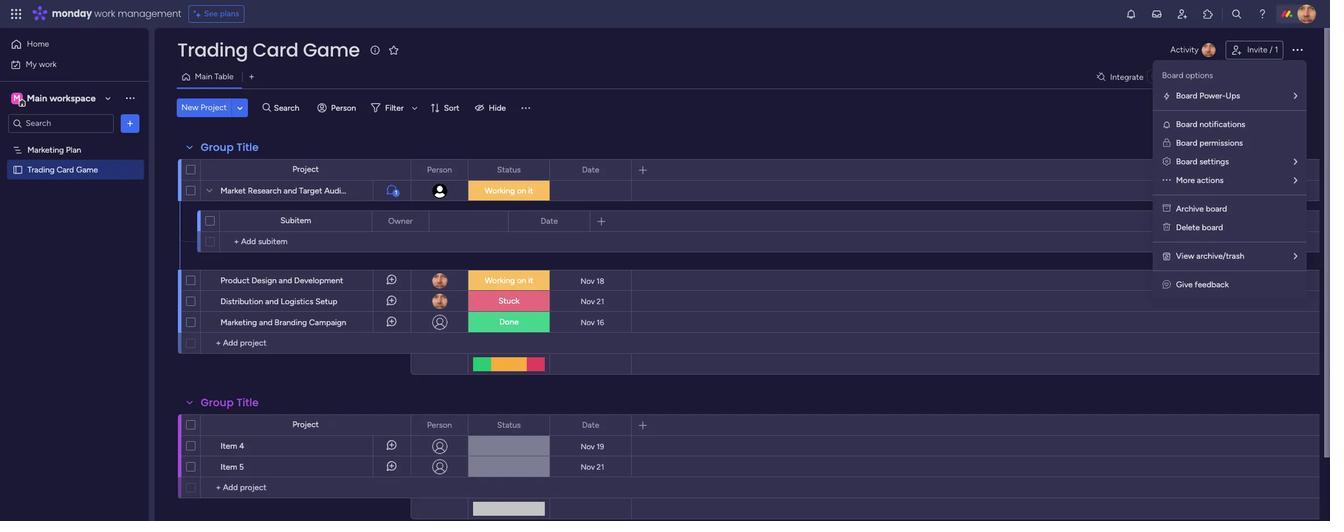 Task type: vqa. For each thing, say whether or not it's contained in the screenshot.
the leftmost set
no



Task type: locate. For each thing, give the bounding box(es) containing it.
0 vertical spatial work
[[94, 7, 115, 20]]

0 vertical spatial it
[[528, 186, 533, 196]]

nov 19
[[581, 443, 604, 451]]

2 list arrow image from the top
[[1294, 177, 1298, 185]]

nov left 18
[[581, 277, 595, 286]]

1 vertical spatial group
[[201, 396, 234, 410]]

board up board power-ups image
[[1162, 71, 1184, 81]]

design
[[252, 276, 277, 286]]

notifications
[[1200, 120, 1246, 130]]

2 vertical spatial project
[[293, 420, 319, 430]]

board right board notifications icon at right top
[[1176, 120, 1198, 130]]

Trading Card Game field
[[174, 37, 363, 63]]

item 4
[[221, 442, 244, 452]]

1 vertical spatial it
[[528, 276, 533, 286]]

0 horizontal spatial main
[[27, 92, 47, 104]]

board right board power-ups image
[[1176, 91, 1198, 101]]

1 vertical spatial working
[[485, 276, 515, 286]]

menu containing board options
[[1153, 60, 1307, 299]]

my
[[26, 59, 37, 69]]

view archive/trash
[[1176, 251, 1245, 261]]

workspace
[[50, 92, 96, 104]]

item left the 4
[[221, 442, 237, 452]]

Owner field
[[385, 215, 416, 228]]

title for person
[[237, 396, 259, 410]]

permissions
[[1200, 138, 1243, 148]]

trading card game
[[177, 37, 360, 63], [27, 165, 98, 175]]

board right 'v2 permission outline' icon at right
[[1176, 138, 1198, 148]]

board for board options
[[1162, 71, 1184, 81]]

list arrow image for board power-ups
[[1294, 92, 1298, 100]]

research
[[248, 186, 282, 196]]

Date field
[[579, 164, 602, 177], [538, 215, 561, 228], [579, 419, 602, 432]]

0 horizontal spatial trading card game
[[27, 165, 98, 175]]

new project button
[[177, 99, 232, 117]]

trading card game down marketing plan
[[27, 165, 98, 175]]

1
[[1275, 45, 1278, 55], [395, 190, 397, 197]]

it
[[528, 186, 533, 196], [528, 276, 533, 286]]

main inside workspace selection element
[[27, 92, 47, 104]]

list box
[[0, 138, 149, 337]]

1 horizontal spatial options image
[[1291, 42, 1305, 56]]

1 horizontal spatial work
[[94, 7, 115, 20]]

group for date
[[201, 396, 234, 410]]

nov 21 down nov 19
[[581, 463, 604, 472]]

date
[[582, 165, 599, 175], [541, 216, 558, 226], [582, 420, 599, 430]]

title up the 4
[[237, 396, 259, 410]]

0 vertical spatial game
[[303, 37, 360, 63]]

1 status field from the top
[[494, 164, 524, 177]]

card
[[253, 37, 298, 63], [57, 165, 74, 175]]

0 vertical spatial project
[[201, 103, 227, 113]]

1 vertical spatial group title field
[[198, 396, 262, 411]]

see
[[204, 9, 218, 19]]

marketing down distribution
[[221, 318, 257, 328]]

1 nov 21 from the top
[[581, 297, 604, 306]]

1 group title from the top
[[201, 140, 259, 155]]

item for item 5
[[221, 463, 237, 473]]

1 vertical spatial date
[[541, 216, 558, 226]]

v2 user feedback image
[[1163, 280, 1171, 290]]

Group Title field
[[198, 140, 262, 155], [198, 396, 262, 411]]

group title down "angle down" image at the left top of the page
[[201, 140, 259, 155]]

work
[[94, 7, 115, 20], [39, 59, 57, 69]]

1 21 from the top
[[597, 297, 604, 306]]

0 vertical spatial on
[[517, 186, 526, 196]]

on
[[517, 186, 526, 196], [517, 276, 526, 286]]

19
[[597, 443, 604, 451]]

arrow down image
[[408, 101, 422, 115]]

1 vertical spatial working on it
[[485, 276, 533, 286]]

menu
[[1153, 60, 1307, 299]]

main right workspace icon
[[27, 92, 47, 104]]

item left 5
[[221, 463, 237, 473]]

help image
[[1257, 8, 1269, 20]]

1 inside 1 button
[[395, 190, 397, 197]]

board for board notifications
[[1176, 120, 1198, 130]]

status
[[497, 165, 521, 175], [497, 420, 521, 430]]

card down plan
[[57, 165, 74, 175]]

2 working from the top
[[485, 276, 515, 286]]

title
[[237, 140, 259, 155], [237, 396, 259, 410]]

activity
[[1171, 45, 1199, 55]]

1 vertical spatial project
[[293, 165, 319, 174]]

and down distribution and logistics setup
[[259, 318, 273, 328]]

0 vertical spatial status
[[497, 165, 521, 175]]

option
[[0, 139, 149, 142]]

and
[[284, 186, 297, 196], [279, 276, 292, 286], [265, 297, 279, 307], [259, 318, 273, 328]]

1 list arrow image from the top
[[1294, 158, 1298, 166]]

and down design
[[265, 297, 279, 307]]

1 horizontal spatial marketing
[[221, 318, 257, 328]]

work inside button
[[39, 59, 57, 69]]

game down plan
[[76, 165, 98, 175]]

2 vertical spatial date field
[[579, 419, 602, 432]]

2 nov 21 from the top
[[581, 463, 604, 472]]

1 vertical spatial list arrow image
[[1294, 253, 1298, 261]]

1 right "/"
[[1275, 45, 1278, 55]]

main table button
[[177, 68, 242, 86]]

0 vertical spatial working
[[485, 186, 515, 196]]

main left table
[[195, 72, 212, 82]]

Status field
[[494, 164, 524, 177], [494, 419, 524, 432]]

title for date
[[237, 140, 259, 155]]

1 item from the top
[[221, 442, 237, 452]]

0 vertical spatial title
[[237, 140, 259, 155]]

1 vertical spatial status
[[497, 420, 521, 430]]

more actions
[[1176, 176, 1224, 186]]

1 vertical spatial board
[[1202, 223, 1223, 233]]

group title field up item 4
[[198, 396, 262, 411]]

group
[[201, 140, 234, 155], [201, 396, 234, 410]]

activity button
[[1166, 41, 1221, 60]]

board down archive board
[[1202, 223, 1223, 233]]

analysis
[[361, 186, 391, 196]]

sort
[[444, 103, 460, 113]]

title down "angle down" image at the left top of the page
[[237, 140, 259, 155]]

item 5
[[221, 463, 244, 473]]

0 horizontal spatial work
[[39, 59, 57, 69]]

Search in workspace field
[[25, 117, 97, 130]]

trading inside "list box"
[[27, 165, 55, 175]]

1 group from the top
[[201, 140, 234, 155]]

main for main table
[[195, 72, 212, 82]]

view
[[1176, 251, 1195, 261]]

21 down the 19
[[597, 463, 604, 472]]

0 vertical spatial item
[[221, 442, 237, 452]]

dapulse archived image
[[1163, 204, 1171, 214]]

1 vertical spatial date field
[[538, 215, 561, 228]]

board for board settings
[[1176, 157, 1198, 167]]

trading card game up add view image on the top
[[177, 37, 360, 63]]

nov down nov 19
[[581, 463, 595, 472]]

board power-ups
[[1176, 91, 1240, 101]]

5
[[239, 463, 244, 473]]

board power-ups image
[[1162, 92, 1172, 101]]

2 vertical spatial person
[[427, 420, 452, 430]]

1 on from the top
[[517, 186, 526, 196]]

list arrow image for board settings
[[1294, 158, 1298, 166]]

nov down nov 18
[[581, 297, 595, 306]]

1 working on it from the top
[[485, 186, 533, 196]]

2 list arrow image from the top
[[1294, 253, 1298, 261]]

main inside button
[[195, 72, 212, 82]]

options image
[[1291, 42, 1305, 56], [124, 118, 136, 129]]

product
[[221, 276, 250, 286]]

1 status from the top
[[497, 165, 521, 175]]

options image right "/"
[[1291, 42, 1305, 56]]

board up delete board
[[1206, 204, 1227, 214]]

0 horizontal spatial marketing
[[27, 145, 64, 155]]

nov 21 down nov 18
[[581, 297, 604, 306]]

1 vertical spatial item
[[221, 463, 237, 473]]

21
[[597, 297, 604, 306], [597, 463, 604, 472]]

1 vertical spatial nov 21
[[581, 463, 604, 472]]

0 vertical spatial options image
[[1291, 42, 1305, 56]]

options image down workspace options image
[[124, 118, 136, 129]]

work right monday
[[94, 7, 115, 20]]

2 status field from the top
[[494, 419, 524, 432]]

status for person
[[497, 165, 521, 175]]

nov
[[581, 277, 595, 286], [581, 297, 595, 306], [581, 318, 595, 327], [581, 443, 595, 451], [581, 463, 595, 472]]

0 vertical spatial 1
[[1275, 45, 1278, 55]]

nov 21
[[581, 297, 604, 306], [581, 463, 604, 472]]

1 list arrow image from the top
[[1294, 92, 1298, 100]]

2 group title field from the top
[[198, 396, 262, 411]]

1 group title field from the top
[[198, 140, 262, 155]]

working on it
[[485, 186, 533, 196], [485, 276, 533, 286]]

0 vertical spatial person
[[331, 103, 356, 113]]

0 vertical spatial working on it
[[485, 186, 533, 196]]

project
[[201, 103, 227, 113], [293, 165, 319, 174], [293, 420, 319, 430]]

0 vertical spatial person field
[[424, 164, 455, 177]]

2 group title from the top
[[201, 396, 259, 410]]

21 down 18
[[597, 297, 604, 306]]

0 vertical spatial nov 21
[[581, 297, 604, 306]]

feedback
[[1195, 280, 1229, 290]]

list arrow image
[[1294, 158, 1298, 166], [1294, 253, 1298, 261]]

0 vertical spatial group title
[[201, 140, 259, 155]]

board up more
[[1176, 157, 1198, 167]]

board permissions
[[1176, 138, 1243, 148]]

0 vertical spatial 21
[[597, 297, 604, 306]]

board for board power-ups
[[1176, 91, 1198, 101]]

person inside popup button
[[331, 103, 356, 113]]

workspace options image
[[124, 92, 136, 104]]

1 vertical spatial list arrow image
[[1294, 177, 1298, 185]]

nov 18
[[581, 277, 604, 286]]

status field for person
[[494, 419, 524, 432]]

0 vertical spatial date field
[[579, 164, 602, 177]]

card up add view image on the top
[[253, 37, 298, 63]]

Person field
[[424, 164, 455, 177], [424, 419, 455, 432]]

1 vertical spatial main
[[27, 92, 47, 104]]

sort button
[[425, 99, 467, 117]]

5 nov from the top
[[581, 463, 595, 472]]

invite members image
[[1177, 8, 1189, 20]]

0 vertical spatial status field
[[494, 164, 524, 177]]

0 vertical spatial board
[[1206, 204, 1227, 214]]

invite
[[1248, 45, 1268, 55]]

work for my
[[39, 59, 57, 69]]

marketing
[[27, 145, 64, 155], [221, 318, 257, 328]]

nov left 16 at the left
[[581, 318, 595, 327]]

0 vertical spatial card
[[253, 37, 298, 63]]

1 vertical spatial 1
[[395, 190, 397, 197]]

1 horizontal spatial main
[[195, 72, 212, 82]]

group title
[[201, 140, 259, 155], [201, 396, 259, 410]]

game
[[303, 37, 360, 63], [76, 165, 98, 175]]

give feedback
[[1176, 280, 1229, 290]]

group up item 4
[[201, 396, 234, 410]]

0 vertical spatial list arrow image
[[1294, 158, 1298, 166]]

1 vertical spatial group title
[[201, 396, 259, 410]]

1 horizontal spatial trading card game
[[177, 37, 360, 63]]

group down new project button
[[201, 140, 234, 155]]

1 vertical spatial person field
[[424, 419, 455, 432]]

item for item 4
[[221, 442, 237, 452]]

marketing inside "list box"
[[27, 145, 64, 155]]

1 vertical spatial work
[[39, 59, 57, 69]]

1 nov from the top
[[581, 277, 595, 286]]

management
[[118, 7, 181, 20]]

1 vertical spatial marketing
[[221, 318, 257, 328]]

1 vertical spatial card
[[57, 165, 74, 175]]

2 working on it from the top
[[485, 276, 533, 286]]

0 vertical spatial group title field
[[198, 140, 262, 155]]

more dots image
[[1163, 176, 1171, 186]]

0 vertical spatial main
[[195, 72, 212, 82]]

integrate
[[1110, 72, 1144, 82]]

0 horizontal spatial options image
[[124, 118, 136, 129]]

more
[[1176, 176, 1195, 186]]

16
[[597, 318, 604, 327]]

1 title from the top
[[237, 140, 259, 155]]

campaign
[[309, 318, 346, 328]]

work right "my"
[[39, 59, 57, 69]]

2 item from the top
[[221, 463, 237, 473]]

2 person field from the top
[[424, 419, 455, 432]]

1 vertical spatial game
[[76, 165, 98, 175]]

1 horizontal spatial card
[[253, 37, 298, 63]]

nov left the 19
[[581, 443, 595, 451]]

group title for person
[[201, 140, 259, 155]]

marketing left plan
[[27, 145, 64, 155]]

board
[[1206, 204, 1227, 214], [1202, 223, 1223, 233]]

game left show board description icon
[[303, 37, 360, 63]]

group title field down "angle down" image at the left top of the page
[[198, 140, 262, 155]]

0 vertical spatial marketing
[[27, 145, 64, 155]]

1 vertical spatial on
[[517, 276, 526, 286]]

1 vertical spatial 21
[[597, 463, 604, 472]]

0 vertical spatial group
[[201, 140, 234, 155]]

item
[[221, 442, 237, 452], [221, 463, 237, 473]]

0 vertical spatial date
[[582, 165, 599, 175]]

1 vertical spatial options image
[[124, 118, 136, 129]]

1 horizontal spatial 1
[[1275, 45, 1278, 55]]

0 horizontal spatial game
[[76, 165, 98, 175]]

0 vertical spatial list arrow image
[[1294, 92, 1298, 100]]

date for owner
[[541, 216, 558, 226]]

list box containing marketing plan
[[0, 138, 149, 337]]

1 vertical spatial title
[[237, 396, 259, 410]]

development
[[294, 276, 343, 286]]

trading right public board icon in the left of the page
[[27, 165, 55, 175]]

owner
[[388, 216, 413, 226]]

0 horizontal spatial trading
[[27, 165, 55, 175]]

0 vertical spatial trading card game
[[177, 37, 360, 63]]

v2 permission outline image
[[1163, 138, 1171, 148]]

1 right analysis
[[395, 190, 397, 197]]

2 title from the top
[[237, 396, 259, 410]]

2 status from the top
[[497, 420, 521, 430]]

list arrow image for more actions
[[1294, 177, 1298, 185]]

2 group from the top
[[201, 396, 234, 410]]

0 horizontal spatial 1
[[395, 190, 397, 197]]

group title up item 4
[[201, 396, 259, 410]]

list arrow image
[[1294, 92, 1298, 100], [1294, 177, 1298, 185]]

1 vertical spatial status field
[[494, 419, 524, 432]]

1 vertical spatial trading
[[27, 165, 55, 175]]

1 vertical spatial trading card game
[[27, 165, 98, 175]]

+ Add project text field
[[207, 481, 406, 495]]

nov for item 5
[[581, 463, 595, 472]]

add view image
[[249, 73, 254, 81]]

trading up main table
[[177, 37, 248, 63]]

public board image
[[12, 164, 23, 175]]

1 horizontal spatial trading
[[177, 37, 248, 63]]

3 nov from the top
[[581, 318, 595, 327]]



Task type: describe. For each thing, give the bounding box(es) containing it.
nov for marketing and branding campaign
[[581, 318, 595, 327]]

board for delete board
[[1202, 223, 1223, 233]]

distribution
[[221, 297, 263, 307]]

+ Add subitem text field
[[226, 235, 347, 249]]

home
[[27, 39, 49, 49]]

2 21 from the top
[[597, 463, 604, 472]]

nov 16
[[581, 318, 604, 327]]

status field for date
[[494, 164, 524, 177]]

/
[[1270, 45, 1273, 55]]

add to favorites image
[[388, 44, 399, 56]]

stuck
[[499, 296, 520, 306]]

board for archive board
[[1206, 204, 1227, 214]]

target
[[299, 186, 322, 196]]

see plans button
[[188, 5, 245, 23]]

search everything image
[[1231, 8, 1243, 20]]

and left the target
[[284, 186, 297, 196]]

2 on from the top
[[517, 276, 526, 286]]

options
[[1186, 71, 1213, 81]]

marketing and branding campaign
[[221, 318, 346, 328]]

see plans
[[204, 9, 239, 19]]

filter button
[[367, 99, 422, 117]]

game inside "list box"
[[76, 165, 98, 175]]

subitem
[[280, 216, 311, 226]]

workspace image
[[11, 92, 23, 105]]

m
[[13, 93, 20, 103]]

1 working from the top
[[485, 186, 515, 196]]

market
[[221, 186, 246, 196]]

hide
[[489, 103, 506, 113]]

board for board permissions
[[1176, 138, 1198, 148]]

18
[[597, 277, 604, 286]]

v2 delete line image
[[1163, 223, 1171, 233]]

2 vertical spatial date
[[582, 420, 599, 430]]

project for person
[[293, 165, 319, 174]]

plans
[[220, 9, 239, 19]]

archive board
[[1176, 204, 1227, 214]]

1 inside invite / 1 button
[[1275, 45, 1278, 55]]

settings
[[1200, 157, 1229, 167]]

main workspace
[[27, 92, 96, 104]]

board notifications image
[[1162, 120, 1172, 130]]

v2 search image
[[263, 101, 271, 115]]

apps image
[[1203, 8, 1214, 20]]

project inside new project button
[[201, 103, 227, 113]]

done
[[499, 317, 519, 327]]

branding
[[275, 318, 307, 328]]

board options
[[1162, 71, 1213, 81]]

marketing for marketing and branding campaign
[[221, 318, 257, 328]]

dapulse admin menu image
[[1163, 157, 1171, 167]]

notifications image
[[1126, 8, 1137, 20]]

plan
[[66, 145, 81, 155]]

4
[[239, 442, 244, 452]]

new
[[181, 103, 199, 113]]

archive/trash
[[1197, 251, 1245, 261]]

distribution and logistics setup
[[221, 297, 337, 307]]

person button
[[313, 99, 363, 117]]

group title field for person
[[198, 396, 262, 411]]

board notifications
[[1176, 120, 1246, 130]]

1 vertical spatial person
[[427, 165, 452, 175]]

table
[[214, 72, 234, 82]]

home button
[[7, 35, 125, 54]]

give
[[1176, 280, 1193, 290]]

4 nov from the top
[[581, 443, 595, 451]]

ups
[[1226, 91, 1240, 101]]

2 nov from the top
[[581, 297, 595, 306]]

my work
[[26, 59, 57, 69]]

2 it from the top
[[528, 276, 533, 286]]

group title field for date
[[198, 140, 262, 155]]

status for date
[[497, 420, 521, 430]]

+ Add project text field
[[207, 337, 406, 351]]

delete
[[1176, 223, 1200, 233]]

power-
[[1200, 91, 1226, 101]]

actions
[[1197, 176, 1224, 186]]

invite / 1
[[1248, 45, 1278, 55]]

select product image
[[11, 8, 22, 20]]

date for status
[[582, 165, 599, 175]]

james peterson image
[[1298, 5, 1316, 23]]

inbox image
[[1151, 8, 1163, 20]]

invite / 1 button
[[1226, 41, 1284, 60]]

list arrow image for view archive/trash
[[1294, 253, 1298, 261]]

setup
[[315, 297, 337, 307]]

Search field
[[271, 100, 306, 116]]

1 person field from the top
[[424, 164, 455, 177]]

menu image
[[520, 102, 532, 114]]

date field for status
[[579, 164, 602, 177]]

angle down image
[[237, 104, 243, 112]]

0 horizontal spatial card
[[57, 165, 74, 175]]

hide button
[[470, 99, 513, 117]]

0 vertical spatial trading
[[177, 37, 248, 63]]

view archive/trash image
[[1162, 252, 1172, 261]]

new project
[[181, 103, 227, 113]]

date field for owner
[[538, 215, 561, 228]]

audience
[[324, 186, 359, 196]]

logistics
[[281, 297, 313, 307]]

monday
[[52, 7, 92, 20]]

dapulse integrations image
[[1097, 73, 1106, 81]]

monday work management
[[52, 7, 181, 20]]

main for main workspace
[[27, 92, 47, 104]]

and right design
[[279, 276, 292, 286]]

workspace selection element
[[11, 91, 97, 106]]

trading card game inside "list box"
[[27, 165, 98, 175]]

1 button
[[373, 180, 411, 201]]

product design and development
[[221, 276, 343, 286]]

group for person
[[201, 140, 234, 155]]

work for monday
[[94, 7, 115, 20]]

market research and target audience analysis
[[221, 186, 391, 196]]

board settings
[[1176, 157, 1229, 167]]

main table
[[195, 72, 234, 82]]

1 horizontal spatial game
[[303, 37, 360, 63]]

marketing plan
[[27, 145, 81, 155]]

my work button
[[7, 55, 125, 74]]

nov for product design and development
[[581, 277, 595, 286]]

group title for date
[[201, 396, 259, 410]]

archive
[[1176, 204, 1204, 214]]

1 it from the top
[[528, 186, 533, 196]]

project for date
[[293, 420, 319, 430]]

show board description image
[[368, 44, 382, 56]]

filter
[[385, 103, 404, 113]]

marketing for marketing plan
[[27, 145, 64, 155]]

delete board
[[1176, 223, 1223, 233]]



